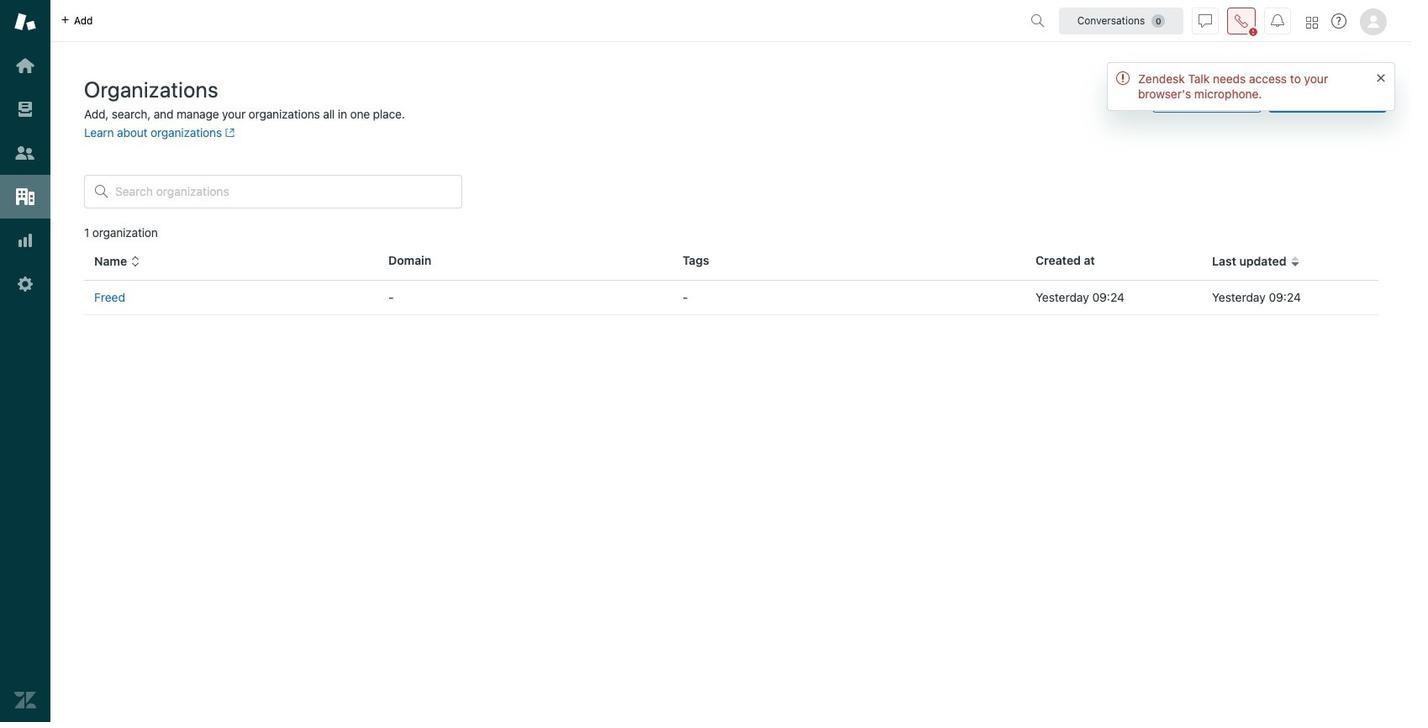 Task type: locate. For each thing, give the bounding box(es) containing it.
zendesk products image
[[1307, 16, 1318, 28]]

get help image
[[1332, 13, 1347, 29]]

button displays agent's chat status as invisible. image
[[1199, 14, 1212, 27]]

reporting image
[[14, 230, 36, 251]]

zendesk support image
[[14, 11, 36, 33]]

customers image
[[14, 142, 36, 164]]

notifications image
[[1271, 14, 1285, 27]]

admin image
[[14, 273, 36, 295]]

Search organizations field
[[115, 184, 452, 199]]

views image
[[14, 98, 36, 120]]



Task type: vqa. For each thing, say whether or not it's contained in the screenshot.
Zendesk image at the bottom left of the page
yes



Task type: describe. For each thing, give the bounding box(es) containing it.
organizations image
[[14, 186, 36, 208]]

main element
[[0, 0, 50, 722]]

(opens in a new tab) image
[[222, 128, 235, 138]]

zendesk image
[[14, 689, 36, 711]]

get started image
[[14, 55, 36, 77]]



